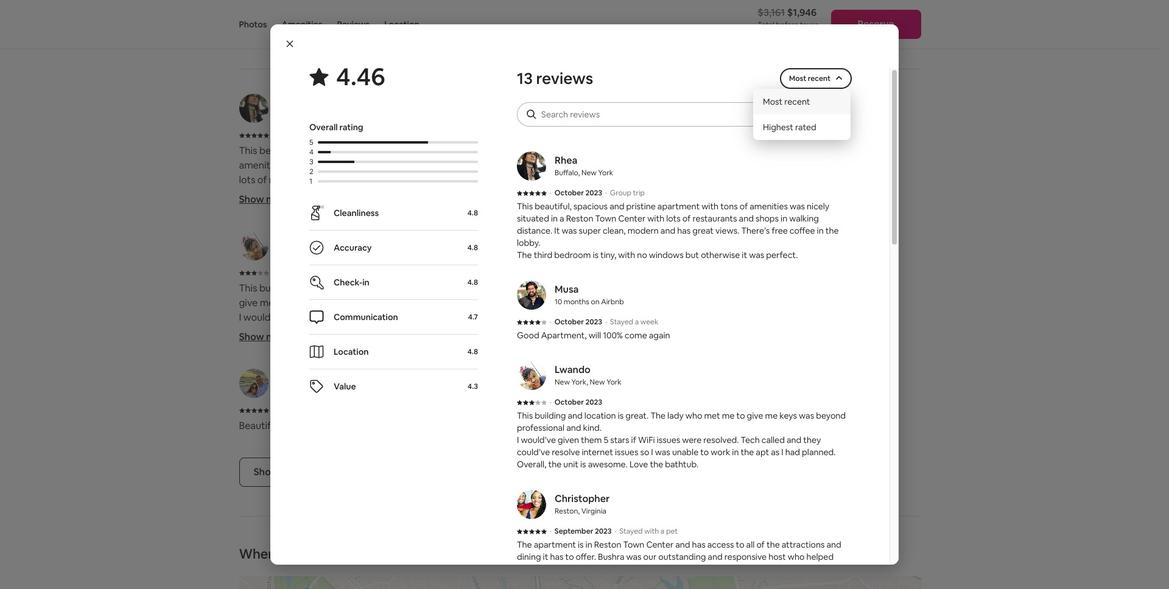 Task type: describe. For each thing, give the bounding box(es) containing it.
musa image
[[585, 94, 614, 123]]

apt inside 4.46 dialog
[[756, 447, 769, 458]]

check- inside 4.46 dialog
[[585, 564, 612, 575]]

views. inside 4.46 dialog
[[716, 225, 740, 236]]

third inside 4.46 dialog
[[534, 250, 553, 261]]

0 vertical spatial free
[[432, 188, 450, 201]]

clean, inside list
[[239, 188, 265, 201]]

airbnb inside musa 10 months on airbnb
[[601, 297, 624, 307]]

· april 2023 · group trip
[[618, 405, 712, 416]]

musa for musa 10 months on airbnb
[[555, 283, 579, 296]]

buffalo,
[[555, 168, 580, 178]]

angel image
[[239, 369, 268, 398]]

perfect. inside 4.46 dialog
[[766, 250, 798, 261]]

2023 down the months
[[586, 317, 602, 327]]

0 vertical spatial super
[[486, 173, 512, 186]]

1 horizontal spatial dining
[[684, 296, 712, 309]]

very beautiful stay. exceeded my expectations
[[585, 420, 794, 432]]

airbnb inside list
[[664, 385, 691, 396]]

great. inside list
[[363, 282, 390, 295]]

taxes
[[800, 20, 818, 30]]

4
[[309, 147, 314, 157]]

3 years on airbnb
[[623, 385, 691, 396]]

2 vertical spatial york
[[607, 378, 622, 387]]

charlotte,
[[295, 385, 335, 396]]

beautiful apartment in a great area with lots of restaurants!!
[[239, 420, 503, 432]]

you'll
[[283, 546, 315, 563]]

christopher image
[[517, 490, 546, 520]]

be
[[318, 546, 334, 563]]

port
[[277, 385, 294, 396]]

reserve
[[858, 18, 894, 30]]

2023 down rhea buffalo, new york
[[586, 188, 602, 198]]

distance. inside list
[[416, 173, 456, 186]]

planned. inside list
[[355, 340, 394, 353]]

0 vertical spatial christopher reston, virginia
[[623, 233, 683, 258]]

chris image
[[585, 369, 614, 398]]

october down buffalo, at left
[[555, 188, 584, 198]]

were down · september 2023 · stayed with a pet
[[644, 564, 664, 575]]

throughout inside 4.46 dialog
[[652, 576, 696, 587]]

could've inside 4.46 dialog
[[517, 447, 550, 458]]

wifi inside 4.46 dialog
[[638, 435, 655, 446]]

wifi inside list
[[378, 311, 397, 324]]

cleanliness
[[334, 208, 379, 219]]

restaurants!!
[[448, 420, 503, 432]]

coffee inside 4.46 dialog
[[790, 225, 815, 236]]

free inside 4.46 dialog
[[772, 225, 788, 236]]

amenities button
[[282, 0, 322, 49]]

value
[[334, 381, 356, 392]]

list containing musa
[[234, 94, 926, 458]]

location inside list
[[316, 282, 352, 295]]

4.8 for cleanliness
[[468, 208, 478, 218]]

as up 'port charlotte, florida'
[[320, 340, 330, 353]]

4.8 for accuracy
[[468, 243, 478, 253]]

2023 up stay.
[[644, 405, 663, 416]]

keys inside list
[[276, 296, 296, 309]]

0 horizontal spatial 2
[[239, 25, 243, 35]]

as down expectations
[[771, 447, 780, 458]]

october up 4
[[277, 130, 311, 141]]

otherwise inside 4.46 dialog
[[701, 250, 740, 261]]

2 vertical spatial great
[[348, 420, 373, 432]]

photos button
[[239, 0, 267, 49]]

0 vertical spatial great
[[342, 188, 366, 201]]

0 horizontal spatial 5
[[309, 138, 313, 147]]

offer. inside list
[[751, 296, 775, 309]]

very
[[585, 420, 605, 432]]

0 horizontal spatial group
[[341, 130, 366, 141]]

trip for very beautiful stay. exceeded my expectations
[[698, 405, 712, 416]]

check-in
[[334, 277, 370, 288]]

otherwise inside list
[[449, 217, 494, 230]]

show for the apartment is in reston town center and has access to all of the attractions and dining it has to offer. bushra was our outstanding and responsive host who helped facilitate an early check-in as we were leaving a nearby apartment. bushra was also very responsive to all of our needs throughout the stay.
[[585, 331, 610, 343]]

0 vertical spatial tech
[[495, 311, 517, 324]]

leaving inside 4.46 dialog
[[666, 564, 693, 575]]

apartment. inside 4.46 dialog
[[731, 564, 775, 575]]

group for very beautiful stay. exceeded my expectations
[[671, 405, 696, 416]]

3 inside list
[[623, 385, 628, 396]]

0 horizontal spatial resolved.
[[452, 311, 493, 324]]

exceeded
[[673, 420, 717, 432]]

1 horizontal spatial access
[[803, 282, 833, 295]]

show all 13 reviews
[[254, 466, 340, 479]]

pet
[[666, 527, 678, 537]]

good inside 4.46 dialog
[[517, 330, 539, 341]]

october left chris image
[[555, 398, 584, 407]]

4.3
[[468, 382, 478, 392]]

again inside list
[[736, 144, 760, 157]]

rhea
[[555, 154, 578, 167]]

port charlotte, florida
[[277, 385, 363, 396]]

florida
[[337, 385, 363, 396]]

expectations
[[735, 420, 794, 432]]

2023 up 4
[[313, 130, 333, 141]]

10
[[555, 297, 562, 307]]

0 vertical spatial so
[[450, 326, 460, 339]]

accuracy
[[334, 242, 372, 253]]

location inside 4.46 dialog
[[585, 410, 616, 421]]

0 horizontal spatial given
[[286, 311, 310, 324]]

where you'll be
[[239, 546, 334, 563]]

internet inside 4.46 dialog
[[582, 447, 613, 458]]

tiny, inside 4.46 dialog
[[600, 250, 617, 261]]

stay. inside 4.46 dialog
[[713, 576, 731, 587]]

situated inside 4.46 dialog
[[517, 213, 549, 224]]

most recent inside popup button
[[789, 74, 831, 83]]

it inside 4.46 dialog
[[554, 225, 560, 236]]

photos
[[239, 19, 267, 30]]

4.46 dialog
[[270, 24, 899, 590]]

an inside 4.46 dialog
[[553, 564, 563, 575]]

pristine inside list
[[364, 144, 398, 157]]

most recent link
[[763, 96, 810, 107]]

0 vertical spatial trip
[[367, 130, 381, 141]]

on inside musa 10 months on airbnb
[[591, 297, 600, 307]]

1 horizontal spatial reston,
[[623, 247, 652, 258]]

recent inside option
[[785, 96, 810, 107]]

this building and location is great. the lady who met me to give me keys was beyond professional and kind. i would've given them 5 stars if wifi issues were resolved. tech called and they could've resolve internet issues so i was unable to work in the apt as i had planned. overall, the unit is awesome. love the bathtub. inside list
[[239, 282, 517, 368]]

0 vertical spatial work
[[251, 340, 273, 353]]

0 horizontal spatial lots
[[239, 173, 255, 186]]

but inside list
[[432, 217, 447, 230]]

google map
showing 15 points of interest. region
[[200, 567, 980, 590]]

show all 13 reviews button
[[239, 458, 355, 487]]

apartment, inside list
[[613, 144, 665, 157]]

musa 10 months on airbnb
[[555, 283, 624, 307]]

building inside 4.46 dialog
[[535, 410, 566, 421]]

check-
[[334, 277, 362, 288]]

years
[[629, 385, 650, 396]]

most recent button
[[781, 68, 851, 89]]

virginia inside 4.46 dialog
[[581, 507, 606, 516]]

where
[[239, 546, 281, 563]]

modern inside 4.46 dialog
[[628, 225, 659, 236]]

2 vertical spatial lots
[[418, 420, 434, 432]]

more for work
[[266, 331, 290, 343]]

highest
[[763, 122, 794, 133]]

0 vertical spatial good apartment, will 100% come again
[[585, 144, 760, 157]]

check- inside list
[[585, 326, 615, 339]]

facilitate inside 4.46 dialog
[[517, 564, 551, 575]]

we inside 4.46 dialog
[[631, 564, 642, 575]]

0 vertical spatial there's
[[397, 188, 430, 201]]

shops inside list
[[341, 173, 368, 186]]

no inside list
[[376, 217, 388, 230]]

christopher inside 4.46 dialog
[[555, 493, 610, 505]]

2023 left check-
[[313, 268, 333, 279]]

give inside list
[[239, 296, 258, 309]]

helped inside list
[[754, 311, 785, 324]]

resolve inside 4.46 dialog
[[552, 447, 580, 458]]

amenities
[[282, 19, 322, 30]]

highest rated link
[[763, 122, 817, 133]]

1 horizontal spatial stay.
[[829, 340, 849, 353]]

· september 2023 · stayed with a pet
[[550, 527, 678, 537]]

area
[[375, 420, 394, 432]]

situated inside list
[[332, 159, 369, 172]]

if inside 4.46 dialog
[[631, 435, 636, 446]]

april
[[623, 405, 642, 416]]

highest rated
[[763, 122, 817, 133]]

stayed a week
[[687, 130, 743, 141]]

show for this beautiful, spacious and pristine apartment with tons of amenities was nicely situated in a reston town center with lots of restaurants and shops in walking distance. it was super clean, modern and has great views. there's free coffee in the lobby.
[[239, 193, 264, 206]]

were left 4.7
[[428, 311, 450, 324]]

location button
[[384, 0, 419, 49]]

$3,161
[[758, 6, 785, 19]]

rhea image
[[517, 152, 546, 181]]

met inside 4.46 dialog
[[704, 410, 720, 421]]

resolved. inside 4.46 dialog
[[704, 435, 739, 446]]

lwando new york, new york inside 4.46 dialog
[[555, 364, 622, 387]]

as up chris
[[625, 326, 635, 339]]

4.46
[[336, 61, 385, 93]]

0 horizontal spatial stars
[[346, 311, 367, 324]]

· october 2023 · stayed a week
[[550, 317, 659, 327]]

rating
[[340, 122, 363, 133]]

communication
[[334, 312, 398, 323]]

it inside list
[[458, 173, 465, 186]]

nicely inside list
[[304, 159, 330, 172]]

· october 2023 · group trip inside list
[[272, 130, 381, 141]]

apartment. inside list
[[751, 326, 802, 339]]

an inside list
[[829, 311, 839, 324]]

most recent option
[[753, 89, 851, 114]]

chris
[[623, 371, 646, 384]]

most inside popup button
[[789, 74, 807, 83]]

show more for to
[[239, 331, 290, 343]]

0 horizontal spatial 3
[[239, 15, 243, 25]]

stay.
[[649, 420, 670, 432]]

0 horizontal spatial lwando
[[277, 233, 313, 246]]

$3,161 $1,946 total before taxes
[[758, 6, 818, 30]]

professional inside list
[[354, 296, 409, 309]]

distance. inside 4.46 dialog
[[517, 225, 553, 236]]

had inside list
[[336, 340, 353, 353]]

they inside 4.46 dialog
[[804, 435, 821, 446]]

dining inside 4.46 dialog
[[517, 552, 541, 563]]

unable inside 4.46 dialog
[[672, 447, 699, 458]]

13 reviews
[[517, 68, 593, 89]]

week inside list
[[722, 130, 743, 141]]

show inside button
[[254, 466, 279, 479]]

september
[[555, 527, 593, 537]]

apt inside list
[[302, 340, 318, 353]]

0 horizontal spatial them
[[312, 311, 336, 324]]

0 vertical spatial amenities
[[239, 159, 283, 172]]

needs inside list
[[729, 340, 756, 353]]

· october 2023 inside list
[[272, 268, 333, 279]]

my
[[719, 420, 733, 432]]

0 vertical spatial location
[[384, 19, 419, 30]]

resolve inside list
[[349, 326, 381, 339]]



Task type: locate. For each thing, give the bounding box(es) containing it.
york, up very
[[572, 378, 588, 387]]

stayed for christopher
[[620, 527, 643, 537]]

0 horizontal spatial would've
[[244, 311, 284, 324]]

bathtub. down 'very beautiful stay. exceeded my expectations'
[[665, 459, 699, 470]]

them inside 4.46 dialog
[[581, 435, 602, 446]]

months
[[564, 297, 589, 307]]

3 4.8 from the top
[[468, 278, 478, 287]]

1 horizontal spatial an
[[829, 311, 839, 324]]

lobby. inside list
[[239, 203, 266, 215]]

location down chris icon at bottom
[[585, 410, 616, 421]]

views. inside list
[[368, 188, 395, 201]]

2 horizontal spatial 5
[[604, 435, 609, 446]]

0 horizontal spatial tiny,
[[334, 217, 353, 230]]

1 vertical spatial reston,
[[555, 507, 580, 516]]

could've inside list
[[309, 326, 347, 339]]

1 horizontal spatial resolve
[[552, 447, 580, 458]]

1 horizontal spatial virginia
[[654, 247, 683, 258]]

lobby. inside 4.46 dialog
[[517, 238, 540, 248]]

free
[[432, 188, 450, 201], [772, 225, 788, 236]]

1 vertical spatial stayed
[[610, 317, 633, 327]]

1 horizontal spatial shops
[[756, 213, 779, 224]]

again down stayed a week
[[736, 144, 760, 157]]

5 down overall
[[309, 138, 313, 147]]

0 horizontal spatial internet
[[383, 326, 419, 339]]

them
[[312, 311, 336, 324], [581, 435, 602, 446]]

outstanding
[[585, 311, 639, 324], [659, 552, 706, 563]]

most inside option
[[763, 96, 783, 107]]

1 vertical spatial situated
[[517, 213, 549, 224]]

0 horizontal spatial will
[[589, 330, 601, 341]]

beautiful, left 4
[[259, 144, 302, 157]]

dining
[[684, 296, 712, 309], [517, 552, 541, 563]]

bathtub.
[[327, 355, 365, 368], [665, 459, 699, 470]]

good apartment, will 100% come again down search reviews, press 'enter' to search text field
[[585, 144, 760, 157]]

york
[[598, 168, 613, 178], [337, 247, 355, 258], [607, 378, 622, 387]]

0 vertical spatial this building and location is great. the lady who met me to give me keys was beyond professional and kind. i would've given them 5 stars if wifi issues were resolved. tech called and they could've resolve internet issues so i was unable to work in the apt as i had planned. overall, the unit is awesome. love the bathtub.
[[239, 282, 517, 368]]

christopher
[[623, 233, 678, 246], [555, 493, 610, 505]]

lots inside 4.46 dialog
[[666, 213, 681, 224]]

0 vertical spatial bedroom
[[282, 217, 323, 230]]

4.8 for check-in
[[468, 278, 478, 287]]

super inside 4.46 dialog
[[579, 225, 601, 236]]

1
[[309, 177, 312, 186]]

york right buffalo, at left
[[598, 168, 613, 178]]

great
[[342, 188, 366, 201], [693, 225, 714, 236], [348, 420, 373, 432]]

professional down lwando icon
[[517, 423, 565, 434]]

0 vertical spatial stayed
[[687, 130, 714, 141]]

· october 2023
[[272, 268, 333, 279], [550, 398, 602, 407]]

group
[[341, 130, 366, 141], [610, 188, 632, 198], [671, 405, 696, 416]]

internet inside list
[[383, 326, 419, 339]]

0 vertical spatial stars
[[346, 311, 367, 324]]

1 horizontal spatial nicely
[[807, 201, 830, 212]]

pristine
[[364, 144, 398, 157], [626, 201, 656, 212]]

resolve
[[349, 326, 381, 339], [552, 447, 580, 458]]

spacious down overall
[[304, 144, 343, 157]]

would've inside 4.46 dialog
[[521, 435, 556, 446]]

1 horizontal spatial overall,
[[517, 459, 547, 470]]

0 vertical spatial reston,
[[623, 247, 652, 258]]

0 vertical spatial · october 2023
[[272, 268, 333, 279]]

musa right musa icon
[[623, 95, 647, 108]]

0 horizontal spatial unable
[[486, 326, 517, 339]]

1 4.8 from the top
[[468, 208, 478, 218]]

work up angel image
[[251, 340, 273, 353]]

overall
[[309, 122, 338, 133]]

modern inside list
[[267, 188, 303, 201]]

2023
[[313, 130, 333, 141], [586, 188, 602, 198], [313, 268, 333, 279], [586, 317, 602, 327], [586, 398, 602, 407], [644, 405, 663, 416], [595, 527, 612, 537]]

0 vertical spatial building
[[259, 282, 295, 295]]

given
[[286, 311, 310, 324], [558, 435, 579, 446]]

the
[[239, 217, 256, 230], [517, 250, 532, 261], [392, 282, 409, 295], [585, 282, 602, 295], [651, 410, 666, 421], [517, 540, 532, 551]]

shops
[[341, 173, 368, 186], [756, 213, 779, 224]]

check-
[[585, 326, 615, 339], [585, 564, 612, 575]]

amenities
[[239, 159, 283, 172], [750, 201, 788, 212]]

throughout inside list
[[759, 340, 810, 353]]

stayed down search reviews, press 'enter' to search text field
[[687, 130, 714, 141]]

stars inside 4.46 dialog
[[610, 435, 629, 446]]

0 vertical spatial would've
[[244, 311, 284, 324]]

again inside 4.46 dialog
[[649, 330, 670, 341]]

kind.
[[430, 296, 451, 309], [583, 423, 602, 434]]

good apartment, will 100% come again down · october 2023 · stayed a week
[[517, 330, 670, 341]]

as down · september 2023 · stayed with a pet
[[620, 564, 629, 575]]

and
[[345, 144, 362, 157], [322, 173, 339, 186], [305, 188, 322, 201], [610, 201, 625, 212], [739, 213, 754, 224], [661, 225, 675, 236], [297, 282, 314, 295], [766, 282, 783, 295], [411, 296, 428, 309], [665, 296, 682, 309], [641, 311, 658, 324], [268, 326, 285, 339], [568, 410, 583, 421], [567, 423, 581, 434], [787, 435, 802, 446], [676, 540, 690, 551], [827, 540, 842, 551], [708, 552, 723, 563]]

1 vertical spatial building
[[535, 410, 566, 421]]

could've down communication
[[309, 326, 347, 339]]

list box containing most recent
[[753, 89, 851, 140]]

good inside list
[[585, 144, 610, 157]]

apartment, down musa icon
[[613, 144, 665, 157]]

0 horizontal spatial apartment,
[[541, 330, 587, 341]]

york, left accuracy at top
[[296, 247, 316, 258]]

great. right check-
[[363, 282, 390, 295]]

coffee
[[453, 188, 482, 201], [790, 225, 815, 236]]

on right years
[[652, 385, 662, 396]]

spacious down buffalo, at left
[[574, 201, 608, 212]]

1 vertical spatial modern
[[628, 225, 659, 236]]

york inside list
[[337, 247, 355, 258]]

1 vertical spatial if
[[631, 435, 636, 446]]

2023 right september
[[595, 527, 612, 537]]

0 vertical spatial clean,
[[239, 188, 265, 201]]

very
[[605, 340, 624, 353], [517, 576, 534, 587]]

internet down communication
[[383, 326, 419, 339]]

most up most recent option
[[789, 74, 807, 83]]

list
[[234, 94, 926, 458]]

100% down stayed a week
[[683, 144, 706, 157]]

1 vertical spatial walking
[[789, 213, 819, 224]]

apartment.
[[751, 326, 802, 339], [731, 564, 775, 575]]

show more button
[[239, 192, 290, 207], [239, 330, 290, 345], [585, 330, 636, 345]]

walking
[[380, 173, 414, 186], [789, 213, 819, 224]]

recent up most recent option
[[808, 74, 831, 83]]

internet
[[383, 326, 419, 339], [582, 447, 613, 458]]

could've up christopher icon
[[517, 447, 550, 458]]

outstanding inside list
[[585, 311, 639, 324]]

them down very
[[581, 435, 602, 446]]

stars down 'april'
[[610, 435, 629, 446]]

1 horizontal spatial pristine
[[626, 201, 656, 212]]

check- down · september 2023 · stayed with a pet
[[585, 564, 612, 575]]

october down the months
[[555, 317, 584, 327]]

lwando new york, new york inside list
[[277, 233, 355, 258]]

1 vertical spatial offer.
[[576, 552, 596, 563]]

1 horizontal spatial walking
[[789, 213, 819, 224]]

0 vertical spatial reviews
[[536, 68, 593, 89]]

1 horizontal spatial them
[[581, 435, 602, 446]]

0 horizontal spatial location
[[316, 282, 352, 295]]

lwando left accuracy at top
[[277, 233, 313, 246]]

met inside list
[[453, 282, 471, 295]]

0 horizontal spatial love
[[287, 355, 308, 368]]

of
[[494, 144, 503, 157], [258, 173, 267, 186], [740, 201, 748, 212], [683, 213, 691, 224], [585, 296, 594, 309], [700, 340, 710, 353], [436, 420, 446, 432], [757, 540, 765, 551], [601, 576, 609, 587]]

but inside 4.46 dialog
[[686, 250, 699, 261]]

lwando
[[277, 233, 313, 246], [555, 364, 591, 376]]

stay.
[[829, 340, 849, 353], [713, 576, 731, 587]]

most recent up most recent option
[[789, 74, 831, 83]]

tech down expectations
[[741, 435, 760, 446]]

1 vertical spatial very
[[517, 576, 534, 587]]

0 horizontal spatial apt
[[302, 340, 318, 353]]

0 vertical spatial attractions
[[614, 296, 663, 309]]

0 vertical spatial lwando
[[277, 233, 313, 246]]

new inside rhea buffalo, new york
[[582, 168, 597, 178]]

group down rhea buffalo, new york
[[610, 188, 632, 198]]

tiny,
[[334, 217, 353, 230], [600, 250, 617, 261]]

unit inside list
[[449, 340, 466, 353]]

list box
[[753, 89, 851, 140]]

0 horizontal spatial beautiful,
[[259, 144, 302, 157]]

tiny, inside list
[[334, 217, 353, 230]]

pristine inside 4.46 dialog
[[626, 201, 656, 212]]

center
[[448, 159, 479, 172], [618, 213, 646, 224], [733, 282, 764, 295], [646, 540, 674, 551]]

1 horizontal spatial on
[[652, 385, 662, 396]]

lwando new york, new york left chris
[[555, 364, 622, 387]]

attractions inside list
[[614, 296, 663, 309]]

recent up highest rated
[[785, 96, 810, 107]]

had down expectations
[[785, 447, 800, 458]]

if inside list
[[370, 311, 375, 324]]

1 vertical spatial it
[[554, 225, 560, 236]]

list box inside 4.46 dialog
[[753, 89, 851, 140]]

0 horizontal spatial reston,
[[555, 507, 580, 516]]

apt up charlotte,
[[302, 340, 318, 353]]

0 horizontal spatial so
[[450, 326, 460, 339]]

no
[[376, 217, 388, 230], [637, 250, 647, 261]]

awesome. down very
[[588, 459, 628, 470]]

we
[[637, 326, 650, 339], [631, 564, 642, 575]]

work
[[251, 340, 273, 353], [711, 447, 730, 458]]

musa up the 10
[[555, 283, 579, 296]]

will down search reviews, press 'enter' to search text field
[[667, 144, 681, 157]]

overall, up christopher icon
[[517, 459, 547, 470]]

beyond inside 4.46 dialog
[[816, 410, 846, 421]]

0 horizontal spatial trip
[[367, 130, 381, 141]]

show more for third
[[239, 193, 290, 206]]

location up value
[[334, 347, 369, 358]]

4.7
[[468, 312, 478, 322]]

good right rhea
[[585, 144, 610, 157]]

new
[[582, 168, 597, 178], [277, 247, 295, 258], [318, 247, 335, 258], [555, 378, 570, 387], [590, 378, 605, 387]]

0 vertical spatial 100%
[[683, 144, 706, 157]]

1 horizontal spatial had
[[785, 447, 800, 458]]

1 horizontal spatial called
[[762, 435, 785, 446]]

rhea buffalo, new york
[[555, 154, 613, 178]]

early inside 4.46 dialog
[[564, 564, 583, 575]]

outstanding down pet
[[659, 552, 706, 563]]

lwando image
[[517, 361, 546, 390]]

good apartment, will 100% come again inside 4.46 dialog
[[517, 330, 670, 341]]

1 vertical spatial most
[[763, 96, 783, 107]]

0 vertical spatial outstanding
[[585, 311, 639, 324]]

also inside list
[[585, 340, 603, 353]]

lady inside list
[[411, 282, 430, 295]]

musa for musa
[[623, 95, 647, 108]]

overall rating
[[309, 122, 363, 133]]

stayed left pet
[[620, 527, 643, 537]]

love inside 4.46 dialog
[[630, 459, 648, 470]]

airbnb
[[601, 297, 624, 307], [664, 385, 691, 396]]

group inside 4.46 dialog
[[610, 188, 632, 198]]

october left check-
[[277, 268, 311, 279]]

facilitate inside list
[[787, 311, 826, 324]]

windows inside 4.46 dialog
[[649, 250, 684, 261]]

very inside 4.46 dialog
[[517, 576, 534, 587]]

kind. inside 4.46 dialog
[[583, 423, 602, 434]]

lady inside 4.46 dialog
[[668, 410, 684, 421]]

york,
[[296, 247, 316, 258], [572, 378, 588, 387]]

overall, inside 4.46 dialog
[[517, 459, 547, 470]]

bedroom down 1
[[282, 217, 323, 230]]

york inside rhea buffalo, new york
[[598, 168, 613, 178]]

apartment, down the 10
[[541, 330, 587, 341]]

1 horizontal spatial 3
[[309, 157, 314, 167]]

lobby.
[[239, 203, 266, 215], [517, 238, 540, 248]]

internet down very
[[582, 447, 613, 458]]

location up communication
[[316, 282, 352, 295]]

0 vertical spatial recent
[[808, 74, 831, 83]]

overall, inside list
[[396, 340, 430, 353]]

come down stayed a week
[[708, 144, 734, 157]]

situated down rating
[[332, 159, 369, 172]]

1 horizontal spatial it
[[554, 225, 560, 236]]

give
[[239, 296, 258, 309], [747, 410, 763, 421]]

we up chris
[[637, 326, 650, 339]]

early inside list
[[842, 311, 863, 324]]

1 vertical spatial most recent
[[763, 96, 810, 107]]

needs inside 4.46 dialog
[[626, 576, 650, 587]]

1 vertical spatial also
[[822, 564, 838, 575]]

0 horizontal spatial 100%
[[603, 330, 623, 341]]

distance.
[[416, 173, 456, 186], [517, 225, 553, 236]]

before
[[776, 20, 799, 30]]

restaurants inside list
[[269, 173, 320, 186]]

third
[[258, 217, 280, 230], [534, 250, 553, 261]]

Search reviews, Press 'Enter' to search text field
[[541, 108, 839, 121]]

1 vertical spatial 2
[[309, 167, 314, 177]]

tech inside 4.46 dialog
[[741, 435, 760, 446]]

were down 'very beautiful stay. exceeded my expectations'
[[682, 435, 702, 446]]

lwando new york, new york up check-
[[277, 233, 355, 258]]

show
[[239, 193, 264, 206], [239, 331, 264, 343], [585, 331, 610, 343], [254, 466, 279, 479]]

musa image
[[585, 94, 614, 123], [517, 281, 546, 310], [517, 281, 546, 310]]

2023 up very
[[586, 398, 602, 407]]

check- down the months
[[585, 326, 615, 339]]

4.8 for location
[[468, 347, 478, 357]]

bathtub. inside list
[[327, 355, 365, 368]]

airbnb up · october 2023 · stayed a week
[[601, 297, 624, 307]]

0 vertical spatial facilitate
[[787, 311, 826, 324]]

this beautiful, spacious and pristine apartment with tons of amenities was nicely situated in a reston town center with lots of restaurants and shops in walking distance. it was super clean, modern and has great views. there's free coffee in the lobby. the third bedroom is tiny, with no windows but otherwise it was perfect. inside list
[[239, 144, 512, 245]]

1 vertical spatial resolved.
[[704, 435, 739, 446]]

helped inside 4.46 dialog
[[807, 552, 834, 563]]

rhea image
[[239, 94, 268, 123], [239, 94, 268, 123], [517, 152, 546, 181]]

0 horizontal spatial musa
[[555, 283, 579, 296]]

0 vertical spatial unit
[[449, 340, 466, 353]]

1 vertical spatial tech
[[741, 435, 760, 446]]

will down · october 2023 · stayed a week
[[589, 330, 601, 341]]

1 vertical spatial 3
[[309, 157, 314, 167]]

beautiful,
[[259, 144, 302, 157], [535, 201, 572, 212]]

beautiful, down buffalo, at left
[[535, 201, 572, 212]]

awesome. inside 4.46 dialog
[[588, 459, 628, 470]]

lwando image
[[239, 231, 268, 261], [239, 231, 268, 261], [517, 361, 546, 390]]

apt down expectations
[[756, 447, 769, 458]]

coffee inside list
[[453, 188, 482, 201]]

had down communication
[[336, 340, 353, 353]]

clean,
[[239, 188, 265, 201], [603, 225, 626, 236]]

called down expectations
[[762, 435, 785, 446]]

beautiful, inside list
[[259, 144, 302, 157]]

trip for this beautiful, spacious and pristine apartment with tons of amenities was nicely situated in a reston town center with lots of restaurants and shops in walking distance. it was super clean, modern and has great views. there's free coffee in the lobby.
[[633, 188, 645, 198]]

come
[[708, 144, 734, 157], [625, 330, 647, 341]]

0 vertical spatial windows
[[390, 217, 430, 230]]

bathtub. up value
[[327, 355, 365, 368]]

it
[[496, 217, 502, 230], [742, 250, 747, 261], [714, 296, 720, 309], [543, 552, 548, 563]]

good up lwando icon
[[517, 330, 539, 341]]

musa inside musa 10 months on airbnb
[[555, 283, 579, 296]]

1 horizontal spatial week
[[722, 130, 743, 141]]

come down · october 2023 · stayed a week
[[625, 330, 647, 341]]

$1,946
[[787, 6, 817, 19]]

2 4.8 from the top
[[468, 243, 478, 253]]

1 horizontal spatial windows
[[649, 250, 684, 261]]

0 vertical spatial tons
[[472, 144, 491, 157]]

0 vertical spatial called
[[239, 326, 266, 339]]

reserve button
[[831, 10, 921, 39]]

angel image
[[239, 369, 268, 398]]

0 horizontal spatial very
[[517, 576, 534, 587]]

met
[[453, 282, 471, 295], [704, 410, 720, 421]]

york left chris
[[607, 378, 622, 387]]

· october 2023 left check-
[[272, 268, 333, 279]]

show for this building and location is great. the lady who met me to give me keys was beyond professional and kind.
[[239, 331, 264, 343]]

tech right 4.7
[[495, 311, 517, 324]]

1 horizontal spatial 2
[[309, 167, 314, 177]]

host inside 4.46 dialog
[[769, 552, 786, 563]]

0 vertical spatial views.
[[368, 188, 395, 201]]

show more button for to
[[239, 330, 290, 345]]

me
[[474, 282, 488, 295], [260, 296, 274, 309], [722, 410, 735, 421], [765, 410, 778, 421]]

planned.
[[355, 340, 394, 353], [802, 447, 836, 458]]

1 vertical spatial beyond
[[816, 410, 846, 421]]

work inside 4.46 dialog
[[711, 447, 730, 458]]

5 down very
[[604, 435, 609, 446]]

beautiful down angel image
[[239, 420, 279, 432]]

them down check-
[[312, 311, 336, 324]]

had
[[336, 340, 353, 353], [785, 447, 800, 458]]

so inside 4.46 dialog
[[640, 447, 649, 458]]

4 4.8 from the top
[[468, 347, 478, 357]]

overall, down communication
[[396, 340, 430, 353]]

all
[[847, 282, 857, 295], [689, 340, 698, 353], [281, 466, 291, 479], [746, 540, 755, 551], [590, 576, 599, 587]]

nearby inside list
[[718, 326, 749, 339]]

windows
[[390, 217, 430, 230], [649, 250, 684, 261]]

stayed for musa
[[610, 317, 633, 327]]

perfect.
[[259, 232, 295, 245], [766, 250, 798, 261]]

unit inside 4.46 dialog
[[564, 459, 579, 470]]

come inside 4.46 dialog
[[625, 330, 647, 341]]

a
[[716, 130, 720, 141], [381, 159, 386, 172], [560, 213, 564, 224], [635, 317, 639, 327], [711, 326, 716, 339], [341, 420, 346, 432], [661, 527, 665, 537], [695, 564, 700, 575]]

0 horizontal spatial early
[[564, 564, 583, 575]]

reviews
[[337, 19, 370, 30]]

early
[[842, 311, 863, 324], [564, 564, 583, 575]]

also inside 4.46 dialog
[[822, 564, 838, 575]]

windows inside list
[[390, 217, 430, 230]]

the apartment is in reston town center and has access to all of the attractions and dining it has to offer. bushra was our outstanding and responsive host who helped facilitate an early check-in as we were leaving a nearby apartment. bushra was also very responsive to all of our needs throughout the stay. inside 4.46 dialog
[[517, 540, 842, 587]]

more for bedroom
[[266, 193, 290, 206]]

issues
[[399, 311, 426, 324], [421, 326, 448, 339], [657, 435, 680, 446], [615, 447, 638, 458]]

week up chris
[[641, 317, 659, 327]]

as
[[625, 326, 635, 339], [320, 340, 330, 353], [771, 447, 780, 458], [620, 564, 629, 575]]

amenities inside 4.46 dialog
[[750, 201, 788, 212]]

2 beautiful from the left
[[608, 420, 647, 432]]

3 inside 4.46 dialog
[[309, 157, 314, 167]]

christopher inside christopher reston, virginia
[[623, 233, 678, 246]]

walking inside 4.46 dialog
[[789, 213, 819, 224]]

0 horizontal spatial christopher reston, virginia
[[555, 493, 610, 516]]

1 vertical spatial so
[[640, 447, 649, 458]]

views.
[[368, 188, 395, 201], [716, 225, 740, 236]]

keys
[[276, 296, 296, 309], [780, 410, 797, 421]]

0 vertical spatial coffee
[[453, 188, 482, 201]]

virginia inside list
[[654, 247, 683, 258]]

bedroom inside 4.46 dialog
[[554, 250, 591, 261]]

1 vertical spatial leaving
[[666, 564, 693, 575]]

stars down 'check-in'
[[346, 311, 367, 324]]

1 horizontal spatial spacious
[[574, 201, 608, 212]]

5 inside list
[[338, 311, 344, 324]]

tiny, up musa 10 months on airbnb
[[600, 250, 617, 261]]

again
[[736, 144, 760, 157], [649, 330, 670, 341]]

1 vertical spatial called
[[762, 435, 785, 446]]

location inside 4.46 dialog
[[334, 347, 369, 358]]

work down my
[[711, 447, 730, 458]]

awesome. up angel image
[[239, 355, 284, 368]]

situated down rhea image
[[517, 213, 549, 224]]

1 beautiful from the left
[[239, 420, 279, 432]]

group right overall
[[341, 130, 366, 141]]

third inside list
[[258, 217, 280, 230]]

100% down · october 2023 · stayed a week
[[603, 330, 623, 341]]

0 horizontal spatial on
[[591, 297, 600, 307]]

0 vertical spatial wifi
[[378, 311, 397, 324]]

called up angel icon
[[239, 326, 266, 339]]

0 vertical spatial awesome.
[[239, 355, 284, 368]]

group for this beautiful, spacious and pristine apartment with tons of amenities was nicely situated in a reston town center with lots of restaurants and shops in walking distance. it was super clean, modern and has great views. there's free coffee in the lobby.
[[610, 188, 632, 198]]

attractions
[[614, 296, 663, 309], [782, 540, 825, 551]]

show more button for third
[[239, 192, 290, 207]]

1 horizontal spatial airbnb
[[664, 385, 691, 396]]

0 vertical spatial come
[[708, 144, 734, 157]]

restaurants inside 4.46 dialog
[[693, 213, 737, 224]]

0 horizontal spatial this building and location is great. the lady who met me to give me keys was beyond professional and kind. i would've given them 5 stars if wifi issues were resolved. tech called and they could've resolve internet issues so i was unable to work in the apt as i had planned. overall, the unit is awesome. love the bathtub.
[[239, 282, 517, 368]]

building inside list
[[259, 282, 295, 295]]

total
[[758, 20, 774, 30]]

group up 'very beautiful stay. exceeded my expectations'
[[671, 405, 696, 416]]

airbnb up · april 2023 · group trip
[[664, 385, 691, 396]]

1 horizontal spatial super
[[579, 225, 601, 236]]

1 vertical spatial professional
[[517, 423, 565, 434]]

chris image
[[585, 369, 614, 398]]

christopher image
[[585, 231, 614, 261], [585, 231, 614, 261], [517, 490, 546, 520]]

1 vertical spatial lots
[[666, 213, 681, 224]]

2 vertical spatial stayed
[[620, 527, 643, 537]]

this
[[239, 144, 257, 157], [517, 201, 533, 212], [239, 282, 257, 295], [517, 410, 533, 421]]

an
[[829, 311, 839, 324], [553, 564, 563, 575]]

0 vertical spatial helped
[[754, 311, 785, 324]]

clean, inside 4.46 dialog
[[603, 225, 626, 236]]

again up 3 years on airbnb
[[649, 330, 670, 341]]

13 inside button
[[293, 466, 303, 479]]

virginia
[[654, 247, 683, 258], [581, 507, 606, 516]]

professional
[[354, 296, 409, 309], [517, 423, 565, 434]]

1 vertical spatial great.
[[626, 410, 649, 421]]

reston
[[388, 159, 420, 172], [566, 213, 593, 224], [673, 282, 704, 295], [594, 540, 622, 551]]

spacious
[[304, 144, 343, 157], [574, 201, 608, 212]]

professional inside 4.46 dialog
[[517, 423, 565, 434]]

2 inside 4.46 dialog
[[309, 167, 314, 177]]

1 vertical spatial apartment,
[[541, 330, 587, 341]]

were up 3 years on airbnb
[[652, 326, 675, 339]]

1 vertical spatial this building and location is great. the lady who met me to give me keys was beyond professional and kind. i would've given them 5 stars if wifi issues were resolved. tech called and they could've resolve internet issues so i was unable to work in the apt as i had planned. overall, the unit is awesome. love the bathtub.
[[517, 410, 846, 470]]

100% inside list
[[683, 144, 706, 157]]

1 vertical spatial reviews
[[305, 466, 340, 479]]

1 horizontal spatial come
[[708, 144, 734, 157]]

0 vertical spatial apartment.
[[751, 326, 802, 339]]

reviews button
[[337, 0, 370, 49]]

0 vertical spatial the apartment is in reston town center and has access to all of the attractions and dining it has to offer. bushra was our outstanding and responsive host who helped facilitate an early check-in as we were leaving a nearby apartment. bushra was also very responsive to all of our needs throughout the stay.
[[585, 282, 863, 353]]

location right reviews button on the left top of the page
[[384, 19, 419, 30]]

beautiful, inside 4.46 dialog
[[535, 201, 572, 212]]

rated
[[795, 122, 817, 133]]

planned. inside 4.46 dialog
[[802, 447, 836, 458]]

resolved.
[[452, 311, 493, 324], [704, 435, 739, 446]]

met up 4.7
[[453, 282, 471, 295]]

0 vertical spatial needs
[[729, 340, 756, 353]]

come inside list
[[708, 144, 734, 157]]



Task type: vqa. For each thing, say whether or not it's contained in the screenshot.


